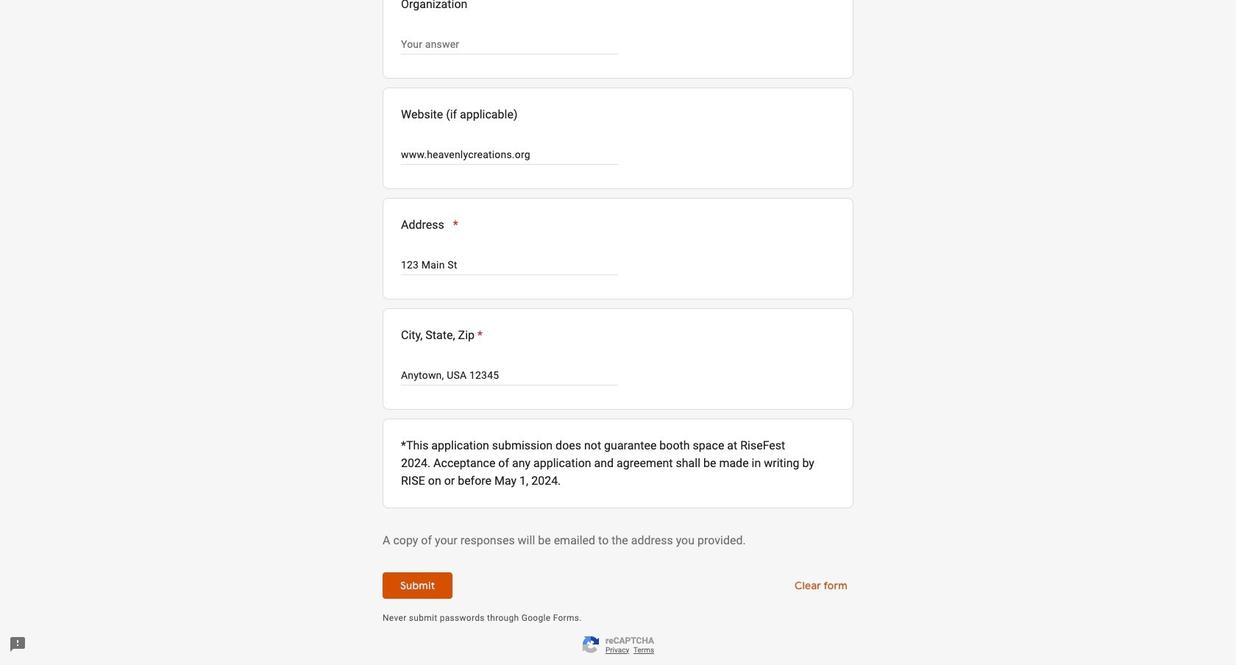 Task type: locate. For each thing, give the bounding box(es) containing it.
list
[[383, 0, 854, 508]]

None text field
[[401, 145, 618, 163]]

required question element
[[450, 216, 458, 234], [475, 327, 483, 344]]

heading
[[401, 216, 458, 234], [401, 327, 483, 344]]

1 vertical spatial required question element
[[475, 327, 483, 344]]

1 vertical spatial heading
[[401, 327, 483, 344]]

1 horizontal spatial required question element
[[475, 327, 483, 344]]

None text field
[[401, 35, 618, 53], [401, 256, 618, 274], [401, 366, 618, 384], [401, 35, 618, 53], [401, 256, 618, 274], [401, 366, 618, 384]]

0 vertical spatial heading
[[401, 216, 458, 234]]

2 heading from the top
[[401, 327, 483, 344]]

list item
[[383, 419, 854, 508]]

0 horizontal spatial required question element
[[450, 216, 458, 234]]



Task type: vqa. For each thing, say whether or not it's contained in the screenshot.
HEADING
yes



Task type: describe. For each thing, give the bounding box(es) containing it.
0 vertical spatial required question element
[[450, 216, 458, 234]]

report a problem to google image
[[9, 636, 27, 654]]

1 heading from the top
[[401, 216, 458, 234]]



